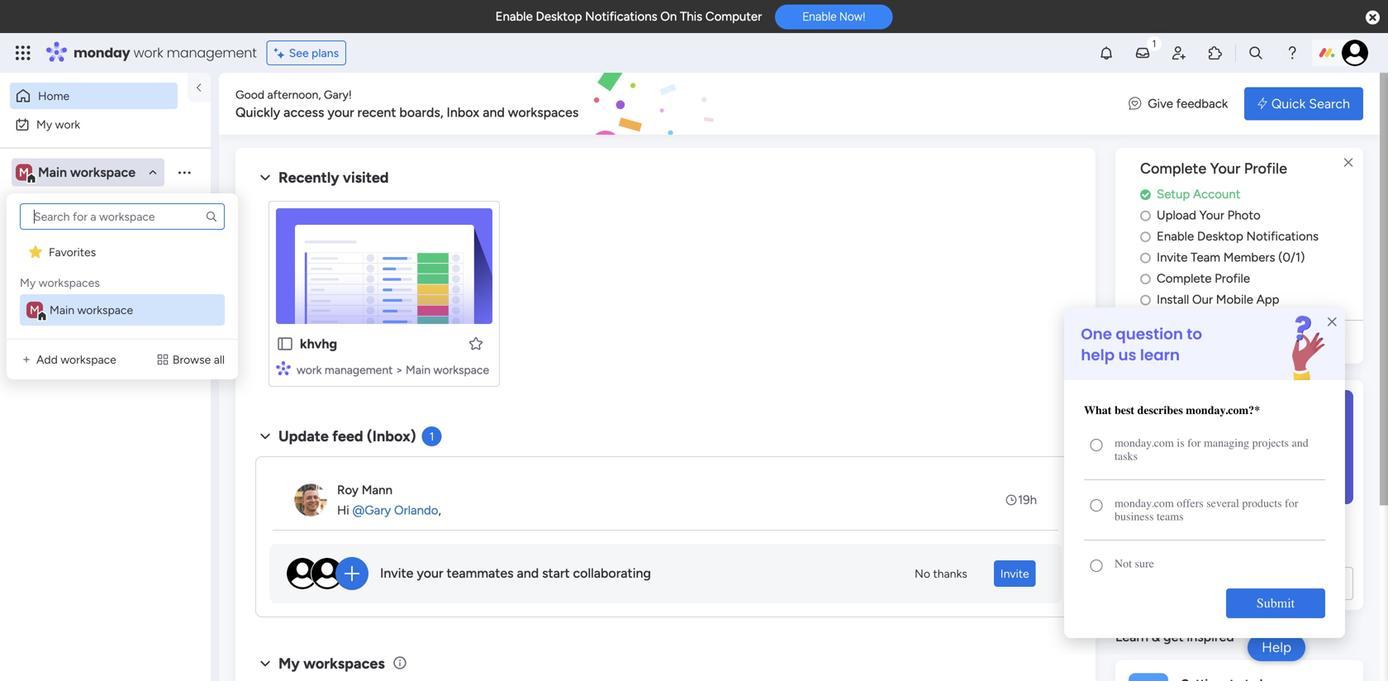 Task type: locate. For each thing, give the bounding box(es) containing it.
my workspaces down the favorites
[[20, 276, 100, 290]]

management up good
[[167, 43, 257, 62]]

2 circle o image from the top
[[1141, 230, 1151, 243]]

enable desktop notifications
[[1157, 229, 1319, 244]]

templates inside button
[[1234, 575, 1293, 591]]

thanks
[[933, 567, 968, 581]]

and left start in the left of the page
[[517, 566, 539, 581]]

3 circle o image from the top
[[1141, 252, 1151, 264]]

1 vertical spatial management
[[325, 363, 393, 377]]

1 vertical spatial complete
[[1157, 271, 1212, 286]]

add workspace
[[36, 353, 116, 367]]

templates right "explore"
[[1234, 575, 1293, 591]]

enable desktop notifications link
[[1141, 227, 1364, 246]]

main
[[38, 164, 67, 180], [50, 303, 74, 317], [406, 363, 431, 377]]

0 horizontal spatial notifications
[[585, 9, 658, 24]]

your inside boost your workflow in minutes with ready-made templates
[[1164, 519, 1190, 535]]

install our mobile app link
[[1141, 290, 1364, 309]]

members
[[1224, 250, 1276, 265]]

tree grid inside list box
[[20, 236, 225, 326]]

1 horizontal spatial khvhg
[[300, 336, 337, 352]]

enable for enable desktop notifications on this computer
[[496, 9, 533, 24]]

your for profile
[[1211, 160, 1241, 177]]

khvhg inside list box
[[39, 238, 70, 252]]

4 circle o image from the top
[[1141, 294, 1151, 306]]

1 vertical spatial workspaces
[[39, 276, 100, 290]]

workspaces right inbox
[[508, 105, 579, 120]]

templates image image
[[1131, 390, 1349, 504]]

1 circle o image from the top
[[1141, 209, 1151, 222]]

my inside row
[[20, 276, 36, 290]]

0 vertical spatial complete
[[1141, 160, 1207, 177]]

desktop inside enable desktop notifications link
[[1198, 229, 1244, 244]]

your left 'teammates'
[[417, 566, 444, 581]]

service icon image inside browse all button
[[156, 353, 169, 366]]

main inside workspace selection element
[[38, 164, 67, 180]]

my down home
[[36, 117, 52, 131]]

roy mann
[[337, 482, 393, 497]]

1 horizontal spatial service icon image
[[156, 353, 169, 366]]

0 vertical spatial management
[[167, 43, 257, 62]]

0 vertical spatial main
[[38, 164, 67, 180]]

workspace options image
[[176, 164, 193, 180]]

1 vertical spatial desktop
[[1198, 229, 1244, 244]]

v2 star 2 image
[[29, 244, 42, 260]]

khvhg up the my workspaces row at the left
[[39, 238, 70, 252]]

0 horizontal spatial your
[[328, 105, 354, 120]]

invite your teammates and start collaborating
[[380, 566, 651, 581]]

1 horizontal spatial invite
[[1001, 567, 1030, 581]]

2 vertical spatial workspaces
[[303, 654, 385, 672]]

work up the update
[[297, 363, 322, 377]]

quick
[[1272, 96, 1306, 112]]

service icon image left browse
[[156, 353, 169, 366]]

main right >
[[406, 363, 431, 377]]

0 horizontal spatial my
[[20, 276, 36, 290]]

work down home
[[55, 117, 80, 131]]

1 horizontal spatial my
[[36, 117, 52, 131]]

notifications left on
[[585, 9, 658, 24]]

collaborating
[[573, 566, 651, 581]]

0 vertical spatial main workspace
[[38, 164, 136, 180]]

1 horizontal spatial notifications
[[1247, 229, 1319, 244]]

0 horizontal spatial management
[[167, 43, 257, 62]]

feedback
[[1177, 96, 1228, 111]]

1 vertical spatial my
[[20, 276, 36, 290]]

0 horizontal spatial workspaces
[[39, 276, 100, 290]]

work inside button
[[55, 117, 80, 131]]

0 horizontal spatial m
[[19, 165, 29, 179]]

desktop for enable desktop notifications
[[1198, 229, 1244, 244]]

service icon image left 'add'
[[20, 353, 33, 366]]

our
[[1193, 292, 1213, 307]]

0 vertical spatial your
[[1211, 160, 1241, 177]]

learn & get inspired
[[1116, 629, 1235, 645]]

m
[[19, 165, 29, 179], [30, 303, 40, 317]]

workspace right 'add'
[[61, 353, 116, 367]]

workspace down add to favorites icon
[[434, 363, 489, 377]]

2 horizontal spatial workspaces
[[508, 105, 579, 120]]

main inside tree grid
[[50, 303, 74, 317]]

circle o image inside install our mobile app link
[[1141, 294, 1151, 306]]

work management > main workspace
[[297, 363, 489, 377]]

main right workspace image
[[38, 164, 67, 180]]

circle o image for install
[[1141, 294, 1151, 306]]

0 horizontal spatial my workspaces
[[20, 276, 100, 290]]

circle o image inside the invite team members (0/1) link
[[1141, 252, 1151, 264]]

your up made
[[1164, 519, 1190, 535]]

profile down "invite team members (0/1)"
[[1215, 271, 1251, 286]]

and right inbox
[[483, 105, 505, 120]]

profile up setup account link
[[1244, 160, 1288, 177]]

desktop
[[536, 9, 582, 24], [1198, 229, 1244, 244]]

main for workspace image
[[38, 164, 67, 180]]

0 vertical spatial your
[[328, 105, 354, 120]]

my workspaces row
[[20, 268, 100, 291]]

complete profile link
[[1141, 269, 1364, 288]]

your up the account
[[1211, 160, 1241, 177]]

work right monday
[[134, 43, 163, 62]]

1 vertical spatial main
[[50, 303, 74, 317]]

browse
[[173, 353, 211, 367]]

main workspace for workspace icon
[[50, 303, 133, 317]]

0 vertical spatial my
[[36, 117, 52, 131]]

plans
[[312, 46, 339, 60]]

0 vertical spatial notifications
[[585, 9, 658, 24]]

complete up install
[[1157, 271, 1212, 286]]

1 horizontal spatial enable
[[803, 10, 837, 23]]

workspaces right close my workspaces icon
[[303, 654, 385, 672]]

1 horizontal spatial desktop
[[1198, 229, 1244, 244]]

m for workspace image
[[19, 165, 29, 179]]

main right workspace icon
[[50, 303, 74, 317]]

0 vertical spatial work
[[134, 43, 163, 62]]

my workspaces right close my workspaces icon
[[279, 654, 385, 672]]

workspace
[[70, 164, 136, 180], [77, 303, 133, 317], [61, 353, 116, 367], [434, 363, 489, 377]]

notifications
[[585, 9, 658, 24], [1247, 229, 1319, 244]]

and
[[483, 105, 505, 120], [517, 566, 539, 581]]

1 horizontal spatial my workspaces
[[279, 654, 385, 672]]

no thanks button
[[908, 560, 974, 587]]

1 service icon image from the left
[[20, 353, 33, 366]]

circle o image inside upload your photo link
[[1141, 209, 1151, 222]]

inspired
[[1187, 629, 1235, 645]]

workspaces down the favorites
[[39, 276, 100, 290]]

1
[[430, 429, 434, 443]]

your inside good afternoon, gary! quickly access your recent boards, inbox and workspaces
[[328, 105, 354, 120]]

0 vertical spatial workspaces
[[508, 105, 579, 120]]

tree grid containing favorites
[[20, 236, 225, 326]]

templates down workflow
[[1201, 539, 1260, 555]]

1 vertical spatial templates
[[1234, 575, 1293, 591]]

your
[[1211, 160, 1241, 177], [1200, 208, 1225, 223]]

0 vertical spatial profile
[[1244, 160, 1288, 177]]

upload your photo link
[[1141, 206, 1364, 225]]

service icon image inside add workspace 'button'
[[20, 353, 33, 366]]

0 horizontal spatial service icon image
[[20, 353, 33, 366]]

favorites element
[[20, 236, 225, 268]]

1 vertical spatial notifications
[[1247, 229, 1319, 244]]

0 vertical spatial khvhg
[[39, 238, 70, 252]]

circle o image
[[1141, 209, 1151, 222], [1141, 230, 1151, 243], [1141, 252, 1151, 264], [1141, 294, 1151, 306]]

management
[[167, 43, 257, 62], [325, 363, 393, 377]]

1 vertical spatial your
[[1200, 208, 1225, 223]]

2 vertical spatial your
[[417, 566, 444, 581]]

start
[[542, 566, 570, 581]]

home button
[[10, 83, 178, 109]]

service icon image
[[20, 353, 33, 366], [156, 353, 169, 366]]

0 horizontal spatial khvhg
[[39, 238, 70, 252]]

roy
[[337, 482, 359, 497]]

1 vertical spatial profile
[[1215, 271, 1251, 286]]

1 vertical spatial m
[[30, 303, 40, 317]]

my up workspace icon
[[20, 276, 36, 290]]

enable inside enable desktop notifications link
[[1157, 229, 1194, 244]]

enable inside the enable now! button
[[803, 10, 837, 23]]

2 horizontal spatial work
[[297, 363, 322, 377]]

0 horizontal spatial invite
[[380, 566, 414, 581]]

complete for complete your profile
[[1141, 160, 1207, 177]]

invite
[[1157, 250, 1188, 265], [380, 566, 414, 581], [1001, 567, 1030, 581]]

khvhg list box
[[0, 228, 211, 483]]

my right close my workspaces icon
[[279, 654, 300, 672]]

1 horizontal spatial work
[[134, 43, 163, 62]]

templates
[[1201, 539, 1260, 555], [1234, 575, 1293, 591]]

khvhg right public board icon
[[300, 336, 337, 352]]

your down gary!
[[328, 105, 354, 120]]

0 horizontal spatial desktop
[[536, 9, 582, 24]]

select product image
[[15, 45, 31, 61]]

2 vertical spatial work
[[297, 363, 322, 377]]

complete up setup
[[1141, 160, 1207, 177]]

main workspace inside workspace selection element
[[38, 164, 136, 180]]

main workspace up search in workspace field
[[38, 164, 136, 180]]

Search in workspace field
[[35, 198, 138, 217]]

enable for enable desktop notifications
[[1157, 229, 1194, 244]]

0 vertical spatial m
[[19, 165, 29, 179]]

notifications up "(0/1)"
[[1247, 229, 1319, 244]]

your
[[328, 105, 354, 120], [1164, 519, 1190, 535], [417, 566, 444, 581]]

no thanks
[[915, 567, 968, 581]]

complete
[[1141, 160, 1207, 177], [1157, 271, 1212, 286]]

complete inside "complete profile" link
[[1157, 271, 1212, 286]]

1 horizontal spatial your
[[417, 566, 444, 581]]

main for workspace icon
[[50, 303, 74, 317]]

1 horizontal spatial m
[[30, 303, 40, 317]]

2 horizontal spatial your
[[1164, 519, 1190, 535]]

upload
[[1157, 208, 1197, 223]]

circle o image for upload
[[1141, 209, 1151, 222]]

m inside workspace icon
[[30, 303, 40, 317]]

dapulse x slim image
[[1339, 153, 1359, 173]]

2 service icon image from the left
[[156, 353, 169, 366]]

browse all button
[[150, 346, 231, 373]]

0 vertical spatial templates
[[1201, 539, 1260, 555]]

mann
[[362, 482, 393, 497]]

and inside good afternoon, gary! quickly access your recent boards, inbox and workspaces
[[483, 105, 505, 120]]

roy mann image
[[294, 484, 327, 517]]

tree grid
[[20, 236, 225, 326]]

getting started element
[[1116, 660, 1364, 681]]

list box
[[17, 203, 228, 326]]

main workspace
[[38, 164, 136, 180], [50, 303, 133, 317]]

my work
[[36, 117, 80, 131]]

work
[[134, 43, 163, 62], [55, 117, 80, 131], [297, 363, 322, 377]]

2 horizontal spatial enable
[[1157, 229, 1194, 244]]

profile
[[1244, 160, 1288, 177], [1215, 271, 1251, 286]]

0 horizontal spatial work
[[55, 117, 80, 131]]

0 vertical spatial desktop
[[536, 9, 582, 24]]

on
[[661, 9, 677, 24]]

check circle image
[[1141, 188, 1151, 201]]

None search field
[[20, 203, 225, 230]]

1 horizontal spatial and
[[517, 566, 539, 581]]

update
[[279, 427, 329, 445]]

0 vertical spatial my workspaces
[[20, 276, 100, 290]]

v2 user feedback image
[[1129, 94, 1142, 113]]

1 vertical spatial your
[[1164, 519, 1190, 535]]

your down the account
[[1200, 208, 1225, 223]]

1 vertical spatial my workspaces
[[279, 654, 385, 672]]

management left >
[[325, 363, 393, 377]]

setup account link
[[1141, 185, 1364, 204]]

workspace down the my workspaces row at the left
[[77, 303, 133, 317]]

2 horizontal spatial invite
[[1157, 250, 1188, 265]]

enable for enable now!
[[803, 10, 837, 23]]

invite inside button
[[1001, 567, 1030, 581]]

gary!
[[324, 88, 352, 102]]

dapulse close image
[[1366, 10, 1380, 26]]

templates inside boost your workflow in minutes with ready-made templates
[[1201, 539, 1260, 555]]

good
[[236, 88, 265, 102]]

see
[[289, 46, 309, 60]]

main workspace down the my workspaces row at the left
[[50, 303, 133, 317]]

2 horizontal spatial my
[[279, 654, 300, 672]]

Search for content search field
[[20, 203, 225, 230]]

1 image
[[1147, 34, 1162, 52]]

option
[[0, 231, 211, 234]]

circle o image
[[1141, 273, 1151, 285]]

0 horizontal spatial and
[[483, 105, 505, 120]]

in
[[1251, 519, 1261, 535]]

0 horizontal spatial enable
[[496, 9, 533, 24]]

now!
[[840, 10, 866, 23]]

workspaces
[[508, 105, 579, 120], [39, 276, 100, 290], [303, 654, 385, 672]]

1 vertical spatial main workspace
[[50, 303, 133, 317]]

my workspaces
[[20, 276, 100, 290], [279, 654, 385, 672]]

circle o image inside enable desktop notifications link
[[1141, 230, 1151, 243]]

monday
[[74, 43, 130, 62]]

enable desktop notifications on this computer
[[496, 9, 762, 24]]

0 vertical spatial and
[[483, 105, 505, 120]]

1 vertical spatial work
[[55, 117, 80, 131]]

get
[[1164, 629, 1184, 645]]

m inside workspace image
[[19, 165, 29, 179]]

enable
[[496, 9, 533, 24], [803, 10, 837, 23], [1157, 229, 1194, 244]]

recently visited
[[279, 169, 389, 186]]



Task type: vqa. For each thing, say whether or not it's contained in the screenshot.
bottom Workspace IMAGE
yes



Task type: describe. For each thing, give the bounding box(es) containing it.
search
[[1309, 96, 1351, 112]]

your for photo
[[1200, 208, 1225, 223]]

gary orlando image
[[1342, 40, 1369, 66]]

my work button
[[10, 111, 178, 138]]

explore
[[1186, 575, 1231, 591]]

19h
[[1018, 492, 1037, 507]]

boards,
[[400, 105, 443, 120]]

afternoon,
[[267, 88, 321, 102]]

complete profile
[[1157, 271, 1251, 286]]

give
[[1148, 96, 1174, 111]]

main workspace for workspace image
[[38, 164, 136, 180]]

search image
[[205, 210, 218, 223]]

invite for team
[[1157, 250, 1188, 265]]

desktop for enable desktop notifications on this computer
[[536, 9, 582, 24]]

workspace image
[[26, 302, 43, 318]]

list box containing favorites
[[17, 203, 228, 326]]

workspace selection element
[[16, 162, 138, 184]]

setup account
[[1157, 187, 1241, 202]]

boost your workflow in minutes with ready-made templates
[[1126, 519, 1341, 555]]

1 horizontal spatial workspaces
[[303, 654, 385, 672]]

workspaces inside good afternoon, gary! quickly access your recent boards, inbox and workspaces
[[508, 105, 579, 120]]

recent
[[358, 105, 396, 120]]

service icon image for browse all
[[156, 353, 169, 366]]

notifications for enable desktop notifications
[[1247, 229, 1319, 244]]

install our mobile app
[[1157, 292, 1280, 307]]

2 vertical spatial main
[[406, 363, 431, 377]]

public board image
[[276, 335, 294, 353]]

notifications image
[[1098, 45, 1115, 61]]

mobile
[[1216, 292, 1254, 307]]

inbox image
[[1135, 45, 1151, 61]]

add
[[36, 353, 58, 367]]

all
[[214, 353, 225, 367]]

circle o image for invite
[[1141, 252, 1151, 264]]

update feed (inbox)
[[279, 427, 416, 445]]

my inside button
[[36, 117, 52, 131]]

close recently visited image
[[255, 168, 275, 188]]

recently
[[279, 169, 339, 186]]

workspace up search in workspace field
[[70, 164, 136, 180]]

minutes
[[1264, 519, 1312, 535]]

upload your photo
[[1157, 208, 1261, 223]]

account
[[1193, 187, 1241, 202]]

boost
[[1126, 519, 1160, 535]]

add workspace button
[[13, 346, 123, 373]]

your for invite your teammates and start collaborating
[[417, 566, 444, 581]]

m for workspace icon
[[30, 303, 40, 317]]

&
[[1152, 629, 1161, 645]]

visited
[[343, 169, 389, 186]]

home
[[38, 89, 70, 103]]

close my workspaces image
[[255, 654, 275, 673]]

give feedback
[[1148, 96, 1228, 111]]

main workspace element
[[20, 294, 225, 326]]

workspaces inside row
[[39, 276, 100, 290]]

photo
[[1228, 208, 1261, 223]]

invite team members (0/1) link
[[1141, 248, 1364, 267]]

workflow
[[1193, 519, 1248, 535]]

invite members image
[[1171, 45, 1188, 61]]

work for my
[[55, 117, 80, 131]]

this
[[680, 9, 703, 24]]

browse all
[[173, 353, 225, 367]]

your for boost your workflow in minutes with ready-made templates
[[1164, 519, 1190, 535]]

setup
[[1157, 187, 1190, 202]]

work for monday
[[134, 43, 163, 62]]

app
[[1257, 292, 1280, 307]]

see plans button
[[267, 40, 346, 65]]

1 horizontal spatial management
[[325, 363, 393, 377]]

invite button
[[994, 560, 1036, 587]]

inbox
[[447, 105, 480, 120]]

help button
[[1248, 634, 1306, 661]]

(0/1)
[[1279, 250, 1305, 265]]

1 vertical spatial khvhg
[[300, 336, 337, 352]]

enable now!
[[803, 10, 866, 23]]

circle o image for enable
[[1141, 230, 1151, 243]]

teammates
[[447, 566, 514, 581]]

service icon image for add workspace
[[20, 353, 33, 366]]

v2 bolt switch image
[[1258, 95, 1268, 113]]

>
[[396, 363, 403, 377]]

workspace inside 'button'
[[61, 353, 116, 367]]

1 vertical spatial and
[[517, 566, 539, 581]]

add to favorites image
[[468, 335, 484, 352]]

feed
[[332, 427, 363, 445]]

favorites
[[49, 245, 96, 259]]

my workspaces inside list box
[[20, 276, 100, 290]]

help image
[[1284, 45, 1301, 61]]

notifications for enable desktop notifications on this computer
[[585, 9, 658, 24]]

computer
[[706, 9, 762, 24]]

enable now! button
[[775, 4, 893, 29]]

complete your profile
[[1141, 160, 1288, 177]]

quick search button
[[1245, 87, 1364, 120]]

help
[[1262, 639, 1292, 656]]

explore templates
[[1186, 575, 1293, 591]]

no
[[915, 567, 931, 581]]

2 vertical spatial my
[[279, 654, 300, 672]]

good afternoon, gary! quickly access your recent boards, inbox and workspaces
[[236, 88, 579, 120]]

invite for your
[[380, 566, 414, 581]]

workspace image
[[16, 163, 32, 181]]

see plans
[[289, 46, 339, 60]]

access
[[284, 105, 324, 120]]

search everything image
[[1248, 45, 1265, 61]]

complete for complete profile
[[1157, 271, 1212, 286]]

quickly
[[236, 105, 280, 120]]

made
[[1164, 539, 1197, 555]]

(inbox)
[[367, 427, 416, 445]]

learn
[[1116, 629, 1149, 645]]

invite team members (0/1)
[[1157, 250, 1305, 265]]

team
[[1191, 250, 1221, 265]]

explore templates button
[[1126, 567, 1354, 600]]

install
[[1157, 292, 1190, 307]]

ready-
[[1126, 539, 1164, 555]]

close update feed (inbox) image
[[255, 426, 275, 446]]

quick search
[[1272, 96, 1351, 112]]

apps image
[[1208, 45, 1224, 61]]



